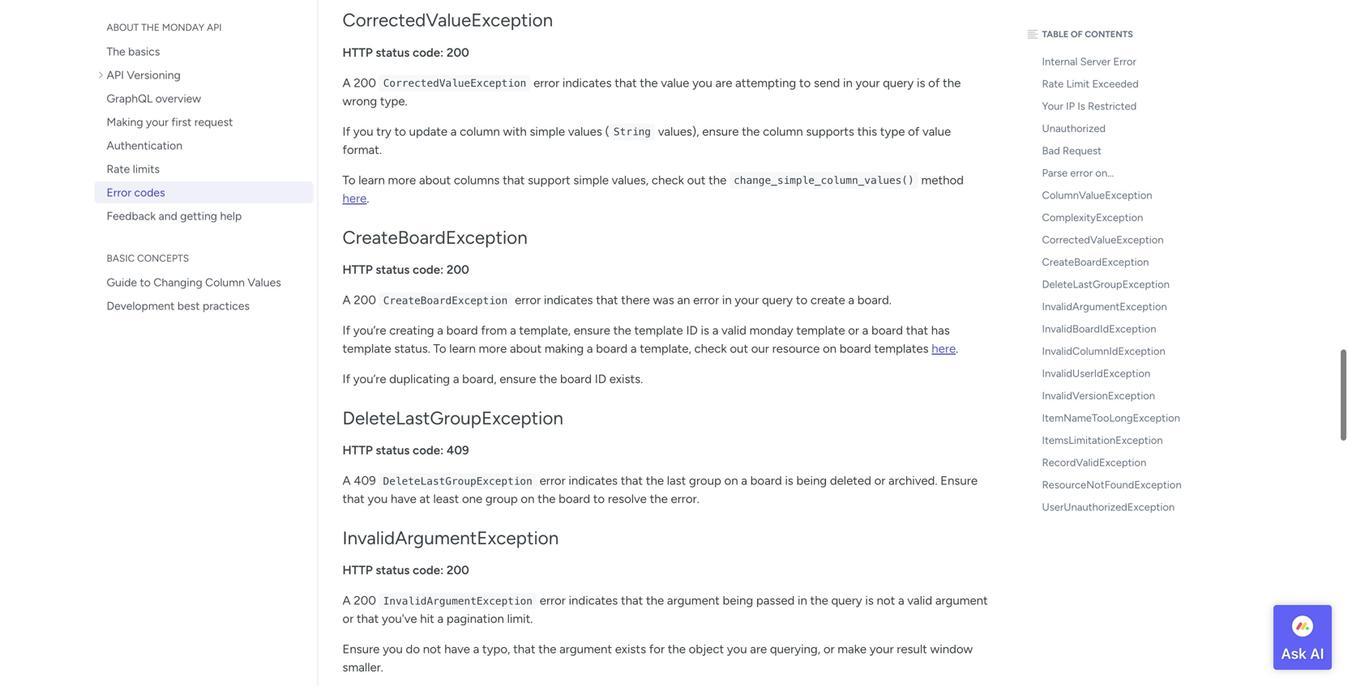 Task type: describe. For each thing, give the bounding box(es) containing it.
0 vertical spatial template,
[[519, 323, 571, 338]]

of inside 'values), ensure the column supports this type of value format.'
[[908, 124, 920, 139]]

was
[[653, 293, 674, 308]]

bad request
[[1042, 144, 1102, 157]]

id inside if you're creating a board from a template, ensure the template id is a valid monday template or a board that has template status. to learn more about making a board a template, check out our resource on board templates
[[686, 323, 698, 338]]

2 horizontal spatial argument
[[935, 594, 988, 608]]

error codes link
[[94, 182, 313, 203]]

a for error indicates that there was an error in your query to create a board.
[[342, 293, 351, 308]]

is inside if you're creating a board from a template, ensure the template id is a valid monday template or a board that has template status. to learn more about making a board a template, check out our resource on board templates
[[701, 323, 709, 338]]

0 horizontal spatial template
[[342, 342, 391, 356]]

1 column from the left
[[460, 124, 500, 139]]

indicates for value
[[562, 76, 612, 90]]

valid inside if you're creating a board from a template, ensure the template id is a valid monday template or a board that has template status. to learn more about making a board a template, check out our resource on board templates
[[721, 323, 746, 338]]

first
[[171, 115, 192, 129]]

the basics
[[107, 45, 160, 58]]

monday inside if you're creating a board from a template, ensure the template id is a valid monday template or a board that has template status. to learn more about making a board a template, check out our resource on board templates
[[749, 323, 793, 338]]

itemslimitationexception
[[1042, 434, 1163, 447]]

1 vertical spatial invalidargumentexception
[[342, 527, 559, 549]]

support
[[528, 173, 570, 187]]

columnvalueexception
[[1042, 189, 1152, 202]]

invalidcolumnidexception link
[[1023, 340, 1202, 363]]

or inside "ensure you do not have a typo, that the argument exists for the object you are querying, or make your result window smaller."
[[823, 643, 835, 657]]

unauthorized
[[1042, 122, 1106, 135]]

itemnametoolongexception
[[1042, 412, 1180, 425]]

values),
[[658, 124, 699, 139]]

create
[[811, 293, 845, 308]]

to learn more about columns that support simple values, check out the change_simple_column_values() method here .
[[342, 173, 964, 206]]

query for to
[[762, 293, 793, 308]]

exists
[[615, 643, 646, 657]]

smaller.
[[342, 661, 383, 675]]

http status code: 409
[[342, 443, 469, 458]]

column
[[205, 276, 245, 289]]

more inside if you're creating a board from a template, ensure the template id is a valid monday template or a board that has template status. to learn more about making a board a template, check out our resource on board templates
[[479, 342, 507, 356]]

to right try
[[394, 124, 406, 139]]

error inside error indicates that the argument being passed in the query is not a valid argument or that you've hit a pagination limit.
[[540, 594, 566, 608]]

your inside making your first request link
[[146, 115, 168, 129]]

parse error on... link
[[1023, 162, 1202, 184]]

rate for rate limits
[[107, 162, 130, 176]]

error inside error indicates that the last group on a board is being deleted or archived. ensure that you have at least one group on the board to resolve the error.
[[540, 474, 566, 488]]

you up format. on the top left of the page
[[353, 124, 373, 139]]

1 vertical spatial on
[[724, 474, 738, 488]]

creating
[[389, 323, 434, 338]]

out inside to learn more about columns that support simple values, check out the change_simple_column_values() method here .
[[687, 173, 706, 187]]

the basics link
[[94, 41, 313, 62]]

a inside "ensure you do not have a typo, that the argument exists for the object you are querying, or make your result window smaller."
[[473, 643, 479, 657]]

the inside to learn more about columns that support simple values, check out the change_simple_column_values() method here .
[[709, 173, 727, 187]]

that inside to learn more about columns that support simple values, check out the change_simple_column_values() method here .
[[503, 173, 525, 187]]

you're for creating
[[353, 323, 386, 338]]

duplicating
[[389, 372, 450, 387]]

indicates for last
[[569, 474, 618, 488]]

or inside if you're creating a board from a template, ensure the template id is a valid monday template or a board that has template status. to learn more about making a board a template, check out our resource on board templates
[[848, 323, 859, 338]]

to right the guide
[[140, 276, 151, 289]]

your inside "ensure you do not have a typo, that the argument exists for the object you are querying, or make your result window smaller."
[[870, 643, 894, 657]]

1 horizontal spatial .
[[956, 342, 958, 356]]

1 horizontal spatial here
[[932, 342, 956, 356]]

to inside if you're creating a board from a template, ensure the template id is a valid monday template or a board that has template status. to learn more about making a board a template, check out our resource on board templates
[[433, 342, 446, 356]]

overview
[[155, 92, 201, 105]]

type.
[[380, 94, 407, 108]]

you inside error indicates that the last group on a board is being deleted or archived. ensure that you have at least one group on the board to resolve the error.
[[368, 492, 388, 507]]

development best practices link
[[94, 295, 313, 317]]

development best practices
[[107, 299, 250, 313]]

codes
[[134, 186, 165, 199]]

the inside if you're creating a board from a template, ensure the template id is a valid monday template or a board that has template status. to learn more about making a board a template, check out our resource on board templates
[[613, 323, 631, 338]]

to inside to learn more about columns that support simple values, check out the change_simple_column_values() method here .
[[342, 173, 356, 187]]

0 vertical spatial group
[[689, 474, 721, 488]]

complexityexception link
[[1023, 207, 1202, 229]]

getting
[[180, 209, 217, 223]]

2 http status code: 200 from the top
[[342, 263, 469, 277]]

there
[[621, 293, 650, 308]]

supports
[[806, 124, 854, 139]]

check inside if you're creating a board from a template, ensure the template id is a valid monday template or a board that has template status. to learn more about making a board a template, check out our resource on board templates
[[694, 342, 727, 356]]

1 vertical spatial error
[[107, 186, 131, 199]]

request
[[1063, 144, 1102, 157]]

ask
[[1281, 645, 1307, 663]]

createboardexception inside a 200 createboardexception error indicates that there was an error in your query to create a board.
[[383, 295, 508, 307]]

invaliduseridexception link
[[1023, 363, 1202, 385]]

rate for rate limit exceeded
[[1042, 77, 1064, 90]]

columnvalueexception link
[[1023, 184, 1202, 207]]

more inside to learn more about columns that support simple values, check out the change_simple_column_values() method here .
[[388, 173, 416, 187]]

limit.
[[507, 612, 533, 627]]

error.
[[671, 492, 699, 507]]

you left do
[[383, 643, 403, 657]]

column inside 'values), ensure the column supports this type of value format.'
[[763, 124, 803, 139]]

ensure inside "ensure you do not have a typo, that the argument exists for the object you are querying, or make your result window smaller."
[[342, 643, 380, 657]]

if for if you're creating a board from a template, ensure the template id is a valid monday template or a board that has template status. to learn more about making a board a template, check out our resource on board templates
[[342, 323, 350, 338]]

that inside if you're creating a board from a template, ensure the template id is a valid monday template or a board that has template status. to learn more about making a board a template, check out our resource on board templates
[[906, 323, 928, 338]]

being inside error indicates that the argument being passed in the query is not a valid argument or that you've hit a pagination limit.
[[723, 594, 753, 608]]

on inside if you're creating a board from a template, ensure the template id is a valid monday template or a board that has template status. to learn more about making a board a template, check out our resource on board templates
[[823, 342, 837, 356]]

result
[[897, 643, 927, 657]]

ensure inside 'values), ensure the column supports this type of value format.'
[[702, 124, 739, 139]]

change_simple_column_values()
[[734, 174, 914, 187]]

board,
[[462, 372, 497, 387]]

0 vertical spatial createboardexception
[[342, 226, 528, 248]]

3 code: from the top
[[413, 443, 444, 458]]

from
[[481, 323, 507, 338]]

4 status from the top
[[376, 563, 410, 578]]

deletelastgroupexception link
[[1023, 274, 1202, 296]]

1 horizontal spatial template
[[634, 323, 683, 338]]

1 vertical spatial deletelastgroupexception
[[342, 407, 563, 429]]

this
[[857, 124, 877, 139]]

about inside to learn more about columns that support simple values, check out the change_simple_column_values() method here .
[[419, 173, 451, 187]]

check inside to learn more about columns that support simple values, check out the change_simple_column_values() method here .
[[652, 173, 684, 187]]

valid inside error indicates that the argument being passed in the query is not a valid argument or that you've hit a pagination limit.
[[907, 594, 932, 608]]

resource
[[772, 342, 820, 356]]

query inside error indicates that the argument being passed in the query is not a valid argument or that you've hit a pagination limit.
[[831, 594, 862, 608]]

createboardexception inside "link"
[[1042, 256, 1149, 269]]

ai
[[1310, 645, 1324, 663]]

if you're creating a board from a template, ensure the template id is a valid monday template or a board that has template status. to learn more about making a board a template, check out our resource on board templates
[[342, 323, 950, 356]]

1 vertical spatial group
[[485, 492, 518, 507]]

0 vertical spatial monday
[[162, 21, 204, 33]]

and
[[159, 209, 177, 223]]

you right object
[[727, 643, 747, 657]]

our
[[751, 342, 769, 356]]

ip
[[1066, 100, 1075, 113]]

unauthorized link
[[1023, 118, 1202, 140]]

correctedvalueexception inside a 200 correctedvalueexception
[[383, 77, 526, 89]]

that up resolve
[[621, 474, 643, 488]]

resourcenotfoundexception link
[[1023, 474, 1202, 497]]

is inside error indicates that the argument being passed in the query is not a valid argument or that you've hit a pagination limit.
[[865, 594, 874, 608]]

0 horizontal spatial ensure
[[500, 372, 536, 387]]

development
[[107, 299, 175, 313]]

1 horizontal spatial argument
[[667, 594, 720, 608]]

out inside if you're creating a board from a template, ensure the template id is a valid monday template or a board that has template status. to learn more about making a board a template, check out our resource on board templates
[[730, 342, 748, 356]]

a 200 createboardexception error indicates that there was an error in your query to create a board.
[[342, 293, 892, 308]]

graphql overview
[[107, 92, 201, 105]]

passed
[[756, 594, 795, 608]]

invalidcolumnidexception
[[1042, 345, 1165, 358]]

has
[[931, 323, 950, 338]]

bad
[[1042, 144, 1060, 157]]

not inside error indicates that the argument being passed in the query is not a valid argument or that you've hit a pagination limit.
[[877, 594, 895, 608]]

error inside error indicates that the value you are attempting to send in your query is of the wrong type.
[[533, 76, 559, 90]]

making your first request
[[107, 115, 233, 129]]

rate limits link
[[94, 158, 313, 180]]

1 vertical spatial 409
[[354, 474, 376, 488]]

3 http status code: 200 from the top
[[342, 563, 469, 578]]

(
[[605, 124, 609, 139]]

1 vertical spatial template,
[[640, 342, 691, 356]]

a for error indicates that the argument being passed in the query is not a valid argument or that you've hit a pagination limit.
[[342, 594, 351, 608]]

last
[[667, 474, 686, 488]]

0 horizontal spatial id
[[595, 372, 606, 387]]

pagination
[[447, 612, 504, 627]]

1 horizontal spatial here link
[[932, 342, 956, 356]]

at
[[419, 492, 430, 507]]

is
[[1078, 100, 1085, 113]]

columns
[[454, 173, 500, 187]]

2 code: from the top
[[413, 263, 444, 277]]

is inside error indicates that the value you are attempting to send in your query is of the wrong type.
[[917, 76, 925, 90]]

templates
[[874, 342, 929, 356]]

authentication
[[107, 139, 182, 152]]

0 vertical spatial correctedvalueexception
[[342, 9, 553, 31]]

graphql
[[107, 92, 153, 105]]

internal server error
[[1042, 55, 1136, 68]]

a for error indicates that the last group on a board is being deleted or archived. ensure that you have at least one group on the board to resolve the error.
[[342, 474, 351, 488]]

server
[[1080, 55, 1111, 68]]

invalidboardidexception link
[[1023, 318, 1202, 340]]

guide
[[107, 276, 137, 289]]



Task type: locate. For each thing, give the bounding box(es) containing it.
0 vertical spatial value
[[661, 76, 689, 90]]

2 vertical spatial ensure
[[500, 372, 536, 387]]

a
[[342, 76, 351, 90], [342, 293, 351, 308], [342, 474, 351, 488], [342, 594, 351, 608]]

a for error indicates that the value you are attempting to send in your query is of the wrong type.
[[342, 76, 351, 90]]

are inside error indicates that the value you are attempting to send in your query is of the wrong type.
[[715, 76, 732, 90]]

parse
[[1042, 167, 1068, 180]]

0 horizontal spatial ensure
[[342, 643, 380, 657]]

board.
[[857, 293, 892, 308]]

group
[[689, 474, 721, 488], [485, 492, 518, 507]]

you inside error indicates that the value you are attempting to send in your query is of the wrong type.
[[692, 76, 712, 90]]

your down "graphql overview"
[[146, 115, 168, 129]]

that left support
[[503, 173, 525, 187]]

of inside error indicates that the value you are attempting to send in your query is of the wrong type.
[[928, 76, 940, 90]]

is inside error indicates that the last group on a board is being deleted or archived. ensure that you have at least one group on the board to resolve the error.
[[785, 474, 793, 488]]

0 vertical spatial being
[[796, 474, 827, 488]]

1 horizontal spatial of
[[928, 76, 940, 90]]

ensure inside if you're creating a board from a template, ensure the template id is a valid monday template or a board that has template status. to learn more about making a board a template, check out our resource on board templates
[[574, 323, 610, 338]]

you're inside if you're creating a board from a template, ensure the template id is a valid monday template or a board that has template status. to learn more about making a board a template, check out our resource on board templates
[[353, 323, 386, 338]]

best
[[177, 299, 200, 313]]

invalidargumentexception inside 'a 200 invalidargumentexception'
[[383, 596, 533, 608]]

0 horizontal spatial 409
[[354, 474, 376, 488]]

indicates up making
[[544, 293, 593, 308]]

template down was
[[634, 323, 683, 338]]

2 vertical spatial http status code: 200
[[342, 563, 469, 578]]

1 vertical spatial if
[[342, 323, 350, 338]]

about the monday api
[[107, 21, 222, 33]]

itemnametoolongexception link
[[1023, 407, 1202, 430]]

id down an
[[686, 323, 698, 338]]

1 vertical spatial query
[[762, 293, 793, 308]]

api
[[207, 21, 222, 33], [107, 68, 124, 82]]

board
[[446, 323, 478, 338], [871, 323, 903, 338], [596, 342, 628, 356], [840, 342, 871, 356], [560, 372, 592, 387], [750, 474, 782, 488], [559, 492, 590, 507]]

0 horizontal spatial not
[[423, 643, 441, 657]]

1 horizontal spatial to
[[433, 342, 446, 356]]

0 vertical spatial in
[[843, 76, 853, 90]]

that inside error indicates that the value you are attempting to send in your query is of the wrong type.
[[615, 76, 637, 90]]

0 horizontal spatial about
[[419, 173, 451, 187]]

1 vertical spatial in
[[722, 293, 732, 308]]

0 horizontal spatial monday
[[162, 21, 204, 33]]

to inside error indicates that the last group on a board is being deleted or archived. ensure that you have at least one group on the board to resolve the error.
[[593, 492, 605, 507]]

hit
[[420, 612, 434, 627]]

in for error
[[722, 293, 732, 308]]

code:
[[413, 45, 444, 60], [413, 263, 444, 277], [413, 443, 444, 458], [413, 563, 444, 578]]

status up a 409 deletelastgroupexception
[[376, 443, 410, 458]]

learn inside to learn more about columns that support simple values, check out the change_simple_column_values() method here .
[[358, 173, 385, 187]]

your
[[856, 76, 880, 90], [146, 115, 168, 129], [735, 293, 759, 308], [870, 643, 894, 657]]

for
[[649, 643, 665, 657]]

or left the make
[[823, 643, 835, 657]]

1 vertical spatial of
[[908, 124, 920, 139]]

a
[[451, 124, 457, 139], [848, 293, 854, 308], [437, 323, 443, 338], [510, 323, 516, 338], [712, 323, 718, 338], [862, 323, 868, 338], [587, 342, 593, 356], [631, 342, 637, 356], [453, 372, 459, 387], [741, 474, 747, 488], [898, 594, 904, 608], [437, 612, 444, 627], [473, 643, 479, 657]]

have inside error indicates that the last group on a board is being deleted or archived. ensure that you have at least one group on the board to resolve the error.
[[391, 492, 416, 507]]

409 down http status code: 409
[[354, 474, 376, 488]]

in inside error indicates that the argument being passed in the query is not a valid argument or that you've hit a pagination limit.
[[798, 594, 807, 608]]

status up 'you've'
[[376, 563, 410, 578]]

value inside 'values), ensure the column supports this type of value format.'
[[923, 124, 951, 139]]

0 horizontal spatial group
[[485, 492, 518, 507]]

0 vertical spatial http status code: 200
[[342, 45, 469, 60]]

more
[[388, 173, 416, 187], [479, 342, 507, 356]]

indicates up the values
[[562, 76, 612, 90]]

1 horizontal spatial ensure
[[574, 323, 610, 338]]

invalidversionexception link
[[1023, 385, 1202, 407]]

0 horizontal spatial api
[[107, 68, 124, 82]]

here inside to learn more about columns that support simple values, check out the change_simple_column_values() method here .
[[342, 191, 367, 206]]

simple right "with"
[[530, 124, 565, 139]]

the inside 'values), ensure the column supports this type of value format.'
[[742, 124, 760, 139]]

being inside error indicates that the last group on a board is being deleted or archived. ensure that you have at least one group on the board to resolve the error.
[[796, 474, 827, 488]]

0 vertical spatial error
[[1113, 55, 1136, 68]]

0 horizontal spatial simple
[[530, 124, 565, 139]]

2 a from the top
[[342, 293, 351, 308]]

in
[[843, 76, 853, 90], [722, 293, 732, 308], [798, 594, 807, 608]]

1 horizontal spatial ensure
[[940, 474, 978, 488]]

0 vertical spatial here link
[[342, 191, 367, 206]]

1 http from the top
[[342, 45, 373, 60]]

status up the creating
[[376, 263, 410, 277]]

0 horizontal spatial error
[[107, 186, 131, 199]]

out left our
[[730, 342, 748, 356]]

querying,
[[770, 643, 820, 657]]

being left passed
[[723, 594, 753, 608]]

that left has
[[906, 323, 928, 338]]

0 vertical spatial 409
[[447, 443, 469, 458]]

0 vertical spatial not
[[877, 594, 895, 608]]

0 horizontal spatial query
[[762, 293, 793, 308]]

rate limit exceeded
[[1042, 77, 1139, 90]]

1 status from the top
[[376, 45, 410, 60]]

template, down was
[[640, 342, 691, 356]]

1 vertical spatial about
[[510, 342, 542, 356]]

0 vertical spatial learn
[[358, 173, 385, 187]]

1 horizontal spatial valid
[[907, 594, 932, 608]]

your right the make
[[870, 643, 894, 657]]

0 vertical spatial ensure
[[940, 474, 978, 488]]

rate limits
[[107, 162, 160, 176]]

1 horizontal spatial more
[[479, 342, 507, 356]]

group right one
[[485, 492, 518, 507]]

1 vertical spatial being
[[723, 594, 753, 608]]

a 200 correctedvalueexception
[[342, 76, 526, 90]]

1 horizontal spatial have
[[444, 643, 470, 657]]

or inside error indicates that the argument being passed in the query is not a valid argument or that you've hit a pagination limit.
[[342, 612, 354, 627]]

code: up the creating
[[413, 263, 444, 277]]

value up values),
[[661, 76, 689, 90]]

1 you're from the top
[[353, 323, 386, 338]]

error up feedback
[[107, 186, 131, 199]]

0 vertical spatial query
[[883, 76, 914, 90]]

invalidargumentexception down least
[[342, 527, 559, 549]]

1 vertical spatial value
[[923, 124, 951, 139]]

are left attempting
[[715, 76, 732, 90]]

2 vertical spatial correctedvalueexception
[[1042, 233, 1164, 246]]

typo,
[[482, 643, 510, 657]]

learn inside if you're creating a board from a template, ensure the template id is a valid monday template or a board that has template status. to learn more about making a board a template, check out our resource on board templates
[[449, 342, 476, 356]]

learn down format. on the top left of the page
[[358, 173, 385, 187]]

code: up 'a 200 invalidargumentexception'
[[413, 563, 444, 578]]

monday
[[162, 21, 204, 33], [749, 323, 793, 338]]

help
[[220, 209, 242, 223]]

2 status from the top
[[376, 263, 410, 277]]

or right deleted
[[874, 474, 885, 488]]

1 vertical spatial monday
[[749, 323, 793, 338]]

1 vertical spatial here
[[932, 342, 956, 356]]

or down "board."
[[848, 323, 859, 338]]

to left create
[[796, 293, 808, 308]]

1 vertical spatial check
[[694, 342, 727, 356]]

argument up window on the bottom
[[935, 594, 988, 608]]

exists.
[[609, 372, 643, 387]]

correctedvalueexception up update
[[383, 77, 526, 89]]

id left exists.
[[595, 372, 606, 387]]

your right send
[[856, 76, 880, 90]]

indicates up the exists at the left
[[569, 594, 618, 608]]

invalidargumentexception link
[[1023, 296, 1202, 318]]

userunauthorizedexception link
[[1023, 497, 1202, 519]]

basic
[[107, 253, 135, 264]]

1 vertical spatial you're
[[353, 372, 386, 387]]

0 horizontal spatial being
[[723, 594, 753, 608]]

1 horizontal spatial column
[[763, 124, 803, 139]]

if for if you're duplicating a board, ensure the board id exists.
[[342, 372, 350, 387]]

one
[[462, 492, 483, 507]]

.
[[367, 191, 369, 206], [956, 342, 958, 356]]

show subpages for api versioning image
[[98, 69, 107, 81]]

that left 'you've'
[[357, 612, 379, 627]]

error
[[533, 76, 559, 90], [1070, 167, 1093, 180], [515, 293, 541, 308], [693, 293, 719, 308], [540, 474, 566, 488], [540, 594, 566, 608]]

api up the basics link
[[207, 21, 222, 33]]

are inside "ensure you do not have a typo, that the argument exists for the object you are querying, or make your result window smaller."
[[750, 643, 767, 657]]

complexityexception
[[1042, 211, 1143, 224]]

deletelastgroupexception down board,
[[342, 407, 563, 429]]

1 horizontal spatial 409
[[447, 443, 469, 458]]

on right resource
[[823, 342, 837, 356]]

error up the exceeded
[[1113, 55, 1136, 68]]

http status code: 200 up the creating
[[342, 263, 469, 277]]

0 vertical spatial ensure
[[702, 124, 739, 139]]

2 http from the top
[[342, 263, 373, 277]]

column left "with"
[[460, 124, 500, 139]]

argument left the exists at the left
[[559, 643, 612, 657]]

the
[[141, 21, 160, 33], [640, 76, 658, 90], [943, 76, 961, 90], [742, 124, 760, 139], [709, 173, 727, 187], [613, 323, 631, 338], [539, 372, 557, 387], [646, 474, 664, 488], [538, 492, 556, 507], [650, 492, 668, 507], [646, 594, 664, 608], [810, 594, 828, 608], [538, 643, 556, 657], [668, 643, 686, 657]]

0 vertical spatial more
[[388, 173, 416, 187]]

if for if you try to update a column with simple values ( string
[[342, 124, 350, 139]]

template up resource
[[796, 323, 845, 338]]

not inside "ensure you do not have a typo, that the argument exists for the object you are querying, or make your result window smaller."
[[423, 643, 441, 657]]

ensure
[[702, 124, 739, 139], [574, 323, 610, 338], [500, 372, 536, 387]]

2 vertical spatial invalidargumentexception
[[383, 596, 533, 608]]

template
[[634, 323, 683, 338], [796, 323, 845, 338], [342, 342, 391, 356]]

archived.
[[888, 474, 937, 488]]

2 if from the top
[[342, 323, 350, 338]]

out
[[687, 173, 706, 187], [730, 342, 748, 356]]

internal
[[1042, 55, 1078, 68]]

in for send
[[843, 76, 853, 90]]

1 horizontal spatial query
[[831, 594, 862, 608]]

4 code: from the top
[[413, 563, 444, 578]]

ensure up making
[[574, 323, 610, 338]]

ensure inside error indicates that the last group on a board is being deleted or archived. ensure that you have at least one group on the board to resolve the error.
[[940, 474, 978, 488]]

status.
[[394, 342, 430, 356]]

value inside error indicates that the value you are attempting to send in your query is of the wrong type.
[[661, 76, 689, 90]]

0 horizontal spatial of
[[908, 124, 920, 139]]

invalidargumentexception up "pagination"
[[383, 596, 533, 608]]

409
[[447, 443, 469, 458], [354, 474, 376, 488]]

1 horizontal spatial on
[[724, 474, 738, 488]]

recordvalidexception
[[1042, 456, 1146, 469]]

that left there
[[596, 293, 618, 308]]

with
[[503, 124, 527, 139]]

0 vertical spatial out
[[687, 173, 706, 187]]

itemslimitationexception link
[[1023, 430, 1202, 452]]

3 if from the top
[[342, 372, 350, 387]]

making
[[107, 115, 143, 129]]

0 horizontal spatial in
[[722, 293, 732, 308]]

if inside if you're creating a board from a template, ensure the template id is a valid monday template or a board that has template status. to learn more about making a board a template, check out our resource on board templates
[[342, 323, 350, 338]]

invalidargumentexception up invalidboardidexception
[[1042, 300, 1167, 313]]

0 horizontal spatial out
[[687, 173, 706, 187]]

to right the status.
[[433, 342, 446, 356]]

0 horizontal spatial have
[[391, 492, 416, 507]]

1 horizontal spatial monday
[[749, 323, 793, 338]]

1 horizontal spatial not
[[877, 594, 895, 608]]

on
[[823, 342, 837, 356], [724, 474, 738, 488], [521, 492, 535, 507]]

correctedvalueexception up a 200 correctedvalueexception
[[342, 9, 553, 31]]

making
[[545, 342, 584, 356]]

1 vertical spatial valid
[[907, 594, 932, 608]]

template left the status.
[[342, 342, 391, 356]]

in right passed
[[798, 594, 807, 608]]

simple inside to learn more about columns that support simple values, check out the change_simple_column_values() method here .
[[573, 173, 609, 187]]

2 vertical spatial query
[[831, 594, 862, 608]]

you're left the creating
[[353, 323, 386, 338]]

3 http from the top
[[342, 443, 373, 458]]

1 vertical spatial to
[[433, 342, 446, 356]]

an
[[677, 293, 690, 308]]

ensure right values),
[[702, 124, 739, 139]]

1 a from the top
[[342, 76, 351, 90]]

format.
[[342, 142, 382, 157]]

error indicates that the value you are attempting to send in your query is of the wrong type.
[[342, 76, 961, 108]]

2 horizontal spatial template
[[796, 323, 845, 338]]

1 horizontal spatial being
[[796, 474, 827, 488]]

deletelastgroupexception up least
[[383, 475, 532, 488]]

simple left values, in the left of the page
[[573, 173, 609, 187]]

about left columns
[[419, 173, 451, 187]]

query for is
[[883, 76, 914, 90]]

1 horizontal spatial in
[[798, 594, 807, 608]]

1 horizontal spatial learn
[[449, 342, 476, 356]]

that
[[615, 76, 637, 90], [503, 173, 525, 187], [596, 293, 618, 308], [906, 323, 928, 338], [621, 474, 643, 488], [342, 492, 365, 507], [621, 594, 643, 608], [357, 612, 379, 627], [513, 643, 535, 657]]

check right values, in the left of the page
[[652, 173, 684, 187]]

0 vertical spatial about
[[419, 173, 451, 187]]

your inside error indicates that the value you are attempting to send in your query is of the wrong type.
[[856, 76, 880, 90]]

if you're duplicating a board, ensure the board id exists.
[[342, 372, 643, 387]]

invalidargumentexception inside invalidargumentexception link
[[1042, 300, 1167, 313]]

rate left limits
[[107, 162, 130, 176]]

project logo image
[[1290, 614, 1316, 640]]

createboardexception down columns
[[342, 226, 528, 248]]

that inside "ensure you do not have a typo, that the argument exists for the object you are querying, or make your result window smaller."
[[513, 643, 535, 657]]

0 horizontal spatial check
[[652, 173, 684, 187]]

1 horizontal spatial about
[[510, 342, 542, 356]]

versioning
[[127, 68, 181, 82]]

in inside error indicates that the value you are attempting to send in your query is of the wrong type.
[[843, 76, 853, 90]]

to
[[342, 173, 356, 187], [433, 342, 446, 356]]

more down from
[[479, 342, 507, 356]]

send
[[814, 76, 840, 90]]

indicates inside error indicates that the argument being passed in the query is not a valid argument or that you've hit a pagination limit.
[[569, 594, 618, 608]]

values
[[248, 276, 281, 289]]

2 you're from the top
[[353, 372, 386, 387]]

0 horizontal spatial .
[[367, 191, 369, 206]]

createboardexception down correctedvalueexception link
[[1042, 256, 1149, 269]]

0 vertical spatial deletelastgroupexception
[[1042, 278, 1170, 291]]

that left at
[[342, 492, 365, 507]]

here down format. on the top left of the page
[[342, 191, 367, 206]]

if left duplicating on the left bottom of the page
[[342, 372, 350, 387]]

2 vertical spatial on
[[521, 492, 535, 507]]

correctedvalueexception link
[[1023, 229, 1202, 251]]

to left resolve
[[593, 492, 605, 507]]

0 vertical spatial .
[[367, 191, 369, 206]]

1 horizontal spatial template,
[[640, 342, 691, 356]]

error inside parse error on... link
[[1070, 167, 1093, 180]]

in right an
[[722, 293, 732, 308]]

group up error. at the bottom of page
[[689, 474, 721, 488]]

request
[[194, 115, 233, 129]]

code: up a 200 correctedvalueexception
[[413, 45, 444, 60]]

argument up object
[[667, 594, 720, 608]]

1 vertical spatial rate
[[107, 162, 130, 176]]

ask ai
[[1281, 645, 1324, 663]]

in right send
[[843, 76, 853, 90]]

http status code: 200 up a 200 correctedvalueexception
[[342, 45, 469, 60]]

deletelastgroupexception inside a 409 deletelastgroupexception
[[383, 475, 532, 488]]

simple
[[530, 124, 565, 139], [573, 173, 609, 187]]

invalidboardidexception
[[1042, 323, 1156, 336]]

query up 'type'
[[883, 76, 914, 90]]

1 vertical spatial here link
[[932, 342, 956, 356]]

to inside error indicates that the value you are attempting to send in your query is of the wrong type.
[[799, 76, 811, 90]]

1 horizontal spatial api
[[207, 21, 222, 33]]

invalidversionexception
[[1042, 390, 1155, 402]]

about inside if you're creating a board from a template, ensure the template id is a valid monday template or a board that has template status. to learn more about making a board a template, check out our resource on board templates
[[510, 342, 542, 356]]

0 horizontal spatial argument
[[559, 643, 612, 657]]

3 status from the top
[[376, 443, 410, 458]]

parse error on...
[[1042, 167, 1114, 180]]

1 http status code: 200 from the top
[[342, 45, 469, 60]]

learn up board,
[[449, 342, 476, 356]]

0 horizontal spatial learn
[[358, 173, 385, 187]]

ensure up smaller.
[[342, 643, 380, 657]]

are
[[715, 76, 732, 90], [750, 643, 767, 657]]

template, up making
[[519, 323, 571, 338]]

if left the creating
[[342, 323, 350, 338]]

query left create
[[762, 293, 793, 308]]

0 vertical spatial are
[[715, 76, 732, 90]]

that right the typo,
[[513, 643, 535, 657]]

exceeded
[[1092, 77, 1139, 90]]

a inside error indicates that the last group on a board is being deleted or archived. ensure that you have at least one group on the board to resolve the error.
[[741, 474, 747, 488]]

api versioning
[[107, 68, 181, 82]]

you're for duplicating
[[353, 372, 386, 387]]

0 horizontal spatial on
[[521, 492, 535, 507]]

4 a from the top
[[342, 594, 351, 608]]

1 vertical spatial createboardexception
[[1042, 256, 1149, 269]]

query
[[883, 76, 914, 90], [762, 293, 793, 308], [831, 594, 862, 608]]

ensure you do not have a typo, that the argument exists for the object you are querying, or make your result window smaller.
[[342, 643, 973, 675]]

argument inside "ensure you do not have a typo, that the argument exists for the object you are querying, or make your result window smaller."
[[559, 643, 612, 657]]

being left deleted
[[796, 474, 827, 488]]

correctedvalueexception down complexityexception link
[[1042, 233, 1164, 246]]

1 vertical spatial out
[[730, 342, 748, 356]]

1 vertical spatial have
[[444, 643, 470, 657]]

here down has
[[932, 342, 956, 356]]

method
[[921, 173, 964, 187]]

or inside error indicates that the last group on a board is being deleted or archived. ensure that you have at least one group on the board to resolve the error.
[[874, 474, 885, 488]]

1 if from the top
[[342, 124, 350, 139]]

value right 'type'
[[923, 124, 951, 139]]

on right one
[[521, 492, 535, 507]]

that up the exists at the left
[[621, 594, 643, 608]]

1 horizontal spatial error
[[1113, 55, 1136, 68]]

deletelastgroupexception down the createboardexception "link" at the top right
[[1042, 278, 1170, 291]]

indicates
[[562, 76, 612, 90], [544, 293, 593, 308], [569, 474, 618, 488], [569, 594, 618, 608]]

your up our
[[735, 293, 759, 308]]

1 vertical spatial api
[[107, 68, 124, 82]]

1 horizontal spatial rate
[[1042, 77, 1064, 90]]

api down the
[[107, 68, 124, 82]]

http status code: 200 up 'a 200 invalidargumentexception'
[[342, 563, 469, 578]]

feedback and getting help link
[[94, 205, 313, 227]]

rate up your
[[1042, 77, 1064, 90]]

query up the make
[[831, 594, 862, 608]]

to left send
[[799, 76, 811, 90]]

column left supports
[[763, 124, 803, 139]]

409 up a 409 deletelastgroupexception
[[447, 443, 469, 458]]

that up string
[[615, 76, 637, 90]]

indicates inside error indicates that the last group on a board is being deleted or archived. ensure that you have at least one group on the board to resolve the error.
[[569, 474, 618, 488]]

0 vertical spatial valid
[[721, 323, 746, 338]]

0 horizontal spatial value
[[661, 76, 689, 90]]

indicates for argument
[[569, 594, 618, 608]]

rate limit exceeded link
[[1023, 73, 1202, 95]]

you're left duplicating on the left bottom of the page
[[353, 372, 386, 387]]

concepts
[[137, 253, 189, 264]]

0 vertical spatial have
[[391, 492, 416, 507]]

if up format. on the top left of the page
[[342, 124, 350, 139]]

bad request link
[[1023, 140, 1202, 162]]

4 http from the top
[[342, 563, 373, 578]]

indicates inside error indicates that the value you are attempting to send in your query is of the wrong type.
[[562, 76, 612, 90]]

have inside "ensure you do not have a typo, that the argument exists for the object you are querying, or make your result window smaller."
[[444, 643, 470, 657]]

monday up the basics link
[[162, 21, 204, 33]]

values
[[568, 124, 602, 139]]

update
[[409, 124, 448, 139]]

recordvalidexception link
[[1023, 452, 1202, 474]]

query inside error indicates that the value you are attempting to send in your query is of the wrong type.
[[883, 76, 914, 90]]

createboardexception
[[342, 226, 528, 248], [1042, 256, 1149, 269], [383, 295, 508, 307]]

2 column from the left
[[763, 124, 803, 139]]

1 code: from the top
[[413, 45, 444, 60]]

. inside to learn more about columns that support simple values, check out the change_simple_column_values() method here .
[[367, 191, 369, 206]]

0 vertical spatial id
[[686, 323, 698, 338]]

values,
[[612, 173, 649, 187]]

wrong
[[342, 94, 377, 108]]

http status code: 200
[[342, 45, 469, 60], [342, 263, 469, 277], [342, 563, 469, 578]]

3 a from the top
[[342, 474, 351, 488]]



Task type: vqa. For each thing, say whether or not it's contained in the screenshot.
deleted
yes



